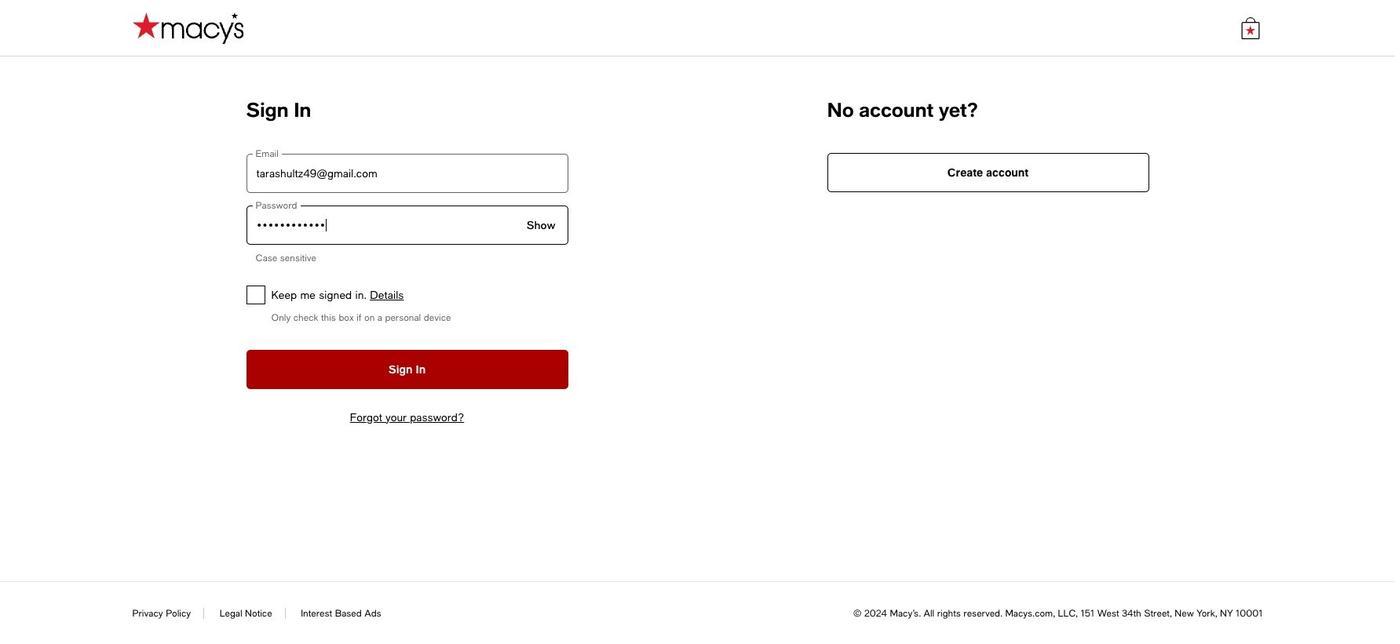 Task type: locate. For each thing, give the bounding box(es) containing it.
  password field
[[246, 206, 568, 245]]

  email field
[[246, 154, 568, 193]]

None checkbox
[[246, 286, 265, 305]]



Task type: describe. For each thing, give the bounding box(es) containing it.
shopping bag has 0 items image
[[1240, 17, 1262, 39]]



